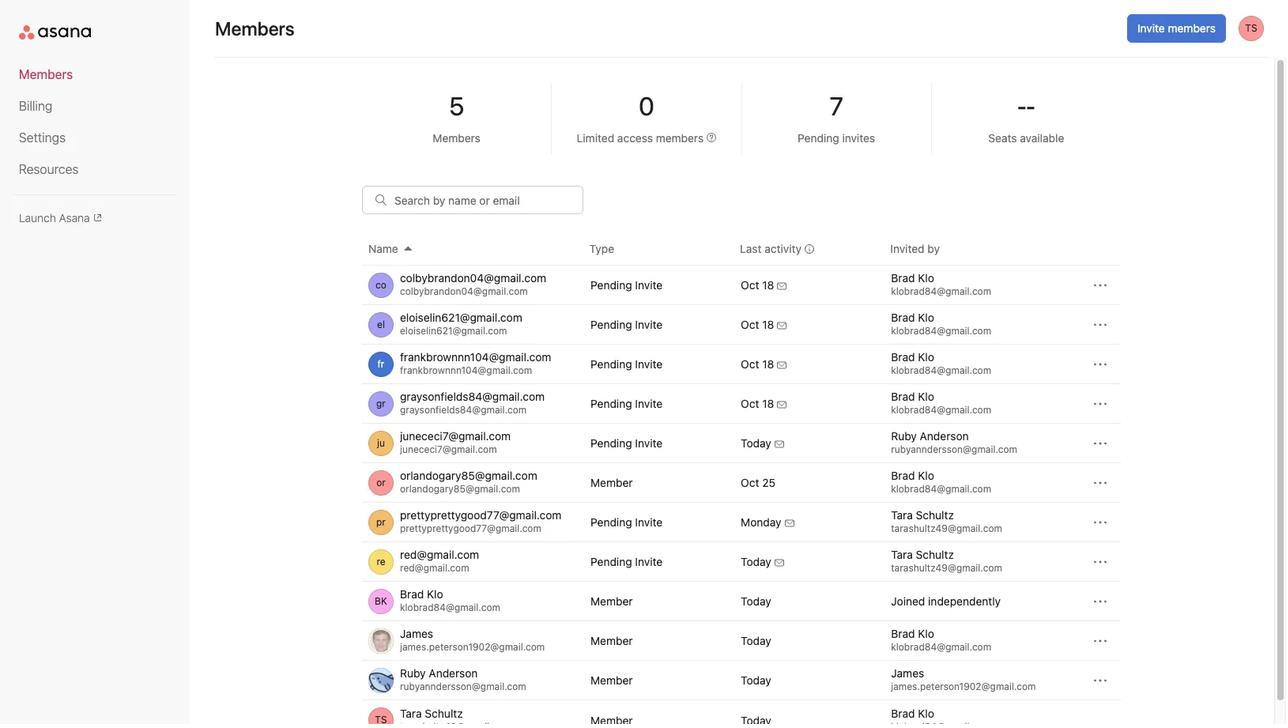 Task type: locate. For each thing, give the bounding box(es) containing it.
orlandogary85@gmail.com
[[400, 469, 537, 482], [400, 483, 520, 495]]

0 horizontal spatial james
[[400, 627, 433, 640]]

klo for eloiselin621@gmail.com
[[918, 311, 934, 324]]

1 vertical spatial james.peterson1902@gmail.com
[[891, 681, 1036, 692]]

last activity button
[[740, 240, 887, 258]]

prettyprettygood77@gmail.com up red@gmail.com red@gmail.com on the left of page
[[400, 523, 541, 534]]

1 vertical spatial tarashultz49@gmail.com
[[891, 562, 1002, 574]]

0 horizontal spatial james james.peterson1902@gmail.com
[[400, 627, 545, 653]]

james up brad klo
[[891, 666, 924, 680]]

1 oct from the top
[[741, 278, 759, 292]]

graysonfields84@gmail.com up junececi7@gmail.com junececi7@gmail.com
[[400, 404, 527, 416]]

1 member from the top
[[591, 476, 633, 489]]

0 vertical spatial rubyanndersson@gmail.com
[[891, 443, 1017, 455]]

5 show options image from the top
[[1094, 674, 1107, 687]]

5 oct from the top
[[741, 476, 759, 489]]

colbybrandon04@gmail.com down the name button
[[400, 271, 546, 285]]

frankbrownnn104@gmail.com down "eloiselin621@gmail.com eloiselin621@gmail.com"
[[400, 350, 551, 364]]

25
[[762, 476, 776, 489]]

invite for junececi7@gmail.com
[[635, 436, 663, 450]]

1 vertical spatial colbybrandon04@gmail.com
[[400, 285, 528, 297]]

junececi7@gmail.com junececi7@gmail.com
[[400, 429, 511, 455]]

red@gmail.com inside red@gmail.com red@gmail.com
[[400, 562, 469, 574]]

0 horizontal spatial ruby
[[400, 666, 426, 680]]

invited
[[890, 242, 925, 255]]

18
[[762, 278, 774, 292], [762, 318, 774, 331], [762, 357, 774, 371], [762, 397, 774, 410]]

junececi7@gmail.com
[[400, 429, 511, 443], [400, 443, 497, 455]]

0 vertical spatial frankbrownnn104@gmail.com
[[400, 350, 551, 364]]

james.peterson1902@gmail.com up tara schultz
[[400, 641, 545, 653]]

eloiselin621@gmail.com up the frankbrownnn104@gmail.com frankbrownnn104@gmail.com
[[400, 325, 507, 337]]

red@gmail.com right re
[[400, 562, 469, 574]]

resources link
[[19, 160, 171, 179]]

pr
[[376, 516, 386, 528]]

prettyprettygood77@gmail.com
[[400, 508, 562, 522], [400, 523, 541, 534]]

eloiselin621@gmail.com inside "eloiselin621@gmail.com eloiselin621@gmail.com"
[[400, 325, 507, 337]]

0 vertical spatial members
[[215, 17, 295, 40]]

ts
[[1245, 22, 1257, 34]]

schultz
[[916, 508, 954, 522], [916, 548, 954, 561], [425, 706, 463, 720]]

1 vertical spatial graysonfields84@gmail.com
[[400, 404, 527, 416]]

3 show options image from the top
[[1094, 358, 1107, 370]]

2 graysonfields84@gmail.com from the top
[[400, 404, 527, 416]]

brad for eloiselin621@gmail.com
[[891, 311, 915, 324]]

2 pending invite from the top
[[591, 318, 663, 331]]

1 today from the top
[[741, 436, 771, 450]]

1 vertical spatial orlandogary85@gmail.com
[[400, 483, 520, 495]]

1 prettyprettygood77@gmail.com from the top
[[400, 508, 562, 522]]

2 today from the top
[[741, 555, 771, 568]]

3 pending invite from the top
[[591, 357, 663, 371]]

eloiselin621@gmail.com down colbybrandon04@gmail.com colbybrandon04@gmail.com
[[400, 311, 522, 324]]

gr
[[376, 397, 386, 409]]

members
[[215, 17, 295, 40], [19, 67, 73, 81], [433, 131, 481, 144]]

0 vertical spatial tarashultz49@gmail.com
[[891, 523, 1002, 534]]

klobrad84@gmail.com
[[891, 285, 991, 297], [891, 325, 991, 337], [891, 364, 991, 376], [891, 404, 991, 416], [891, 483, 991, 495], [400, 602, 500, 613], [891, 641, 991, 653]]

1 junececi7@gmail.com from the top
[[400, 429, 511, 443]]

2 eloiselin621@gmail.com from the top
[[400, 325, 507, 337]]

1 colbybrandon04@gmail.com from the top
[[400, 271, 546, 285]]

monday
[[741, 515, 781, 529]]

3 show options image from the top
[[1094, 595, 1107, 608]]

orlandogary85@gmail.com down junececi7@gmail.com junececi7@gmail.com
[[400, 469, 537, 482]]

0 vertical spatial tara
[[891, 508, 913, 522]]

0 vertical spatial ruby
[[891, 429, 917, 443]]

pending invite for red@gmail.com
[[591, 555, 663, 568]]

member for james.peterson1902@gmail.com
[[591, 634, 633, 647]]

5 show options image from the top
[[1094, 516, 1107, 528]]

1 show options image from the top
[[1094, 397, 1107, 410]]

3 oct 18 from the top
[[741, 357, 774, 371]]

brad for colbybrandon04@gmail.com
[[891, 271, 915, 285]]

0 vertical spatial ruby anderson rubyanndersson@gmail.com
[[891, 429, 1017, 455]]

1 horizontal spatial ruby anderson rubyanndersson@gmail.com
[[891, 429, 1017, 455]]

tarashultz49@gmail.com
[[891, 523, 1002, 534], [891, 562, 1002, 574]]

james
[[400, 627, 433, 640], [891, 666, 924, 680]]

anderson
[[920, 429, 969, 443], [429, 666, 478, 680]]

last activity
[[740, 242, 802, 255]]

brad klo klobrad84@gmail.com for eloiselin621@gmail.com
[[891, 311, 991, 337]]

1 pending invite from the top
[[591, 278, 663, 292]]

pending for colbybrandon04@gmail.com
[[591, 278, 632, 292]]

show options image for james.peterson1902@gmail.com
[[1094, 634, 1107, 647]]

el
[[377, 318, 385, 330]]

oct 18 for graysonfields84@gmail.com
[[741, 397, 774, 410]]

ruby
[[891, 429, 917, 443], [400, 666, 426, 680]]

2 junececi7@gmail.com from the top
[[400, 443, 497, 455]]

seats available
[[988, 131, 1064, 144]]

today
[[741, 436, 771, 450], [741, 555, 771, 568], [741, 594, 771, 608], [741, 634, 771, 647], [741, 674, 771, 687]]

invite for frankbrownnn104@gmail.com
[[635, 357, 663, 371]]

0 horizontal spatial anderson
[[429, 666, 478, 680]]

1 vertical spatial eloiselin621@gmail.com
[[400, 325, 507, 337]]

pending
[[798, 131, 839, 144], [591, 278, 632, 292], [591, 318, 632, 331], [591, 357, 632, 371], [591, 397, 632, 410], [591, 436, 632, 450], [591, 515, 632, 529], [591, 555, 632, 568]]

colbybrandon04@gmail.com up "eloiselin621@gmail.com eloiselin621@gmail.com"
[[400, 285, 528, 297]]

1 vertical spatial ruby anderson rubyanndersson@gmail.com
[[400, 666, 526, 692]]

2 orlandogary85@gmail.com from the top
[[400, 483, 520, 495]]

colbybrandon04@gmail.com
[[400, 271, 546, 285], [400, 285, 528, 297]]

oct 18
[[741, 278, 774, 292], [741, 318, 774, 331], [741, 357, 774, 371], [741, 397, 774, 410]]

1 vertical spatial junececi7@gmail.com
[[400, 443, 497, 455]]

2 vertical spatial members
[[433, 131, 481, 144]]

show options image for graysonfields84@gmail.com
[[1094, 397, 1107, 410]]

1 show options image from the top
[[1094, 279, 1107, 291]]

show options image for klo
[[1094, 595, 1107, 608]]

members inside button
[[1168, 21, 1216, 35]]

oct 18 for frankbrownnn104@gmail.com
[[741, 357, 774, 371]]

prettyprettygood77@gmail.com down the orlandogary85@gmail.com orlandogary85@gmail.com
[[400, 508, 562, 522]]

pending invite for frankbrownnn104@gmail.com
[[591, 357, 663, 371]]

frankbrownnn104@gmail.com up graysonfields84@gmail.com graysonfields84@gmail.com
[[400, 364, 532, 376]]

0 vertical spatial schultz
[[916, 508, 954, 522]]

brad klo klobrad84@gmail.com
[[891, 271, 991, 297], [891, 311, 991, 337], [891, 350, 991, 376], [891, 390, 991, 416], [891, 469, 991, 495], [400, 587, 500, 613], [891, 627, 991, 653]]

pending invite
[[591, 278, 663, 292], [591, 318, 663, 331], [591, 357, 663, 371], [591, 397, 663, 410], [591, 436, 663, 450], [591, 515, 663, 529], [591, 555, 663, 568]]

name button
[[368, 240, 589, 258]]

tara
[[891, 508, 913, 522], [891, 548, 913, 561], [400, 706, 422, 720]]

2 tarashultz49@gmail.com from the top
[[891, 562, 1002, 574]]

1 oct 18 from the top
[[741, 278, 774, 292]]

0 horizontal spatial james.peterson1902@gmail.com
[[400, 641, 545, 653]]

junececi7@gmail.com down graysonfields84@gmail.com graysonfields84@gmail.com
[[400, 429, 511, 443]]

1 vertical spatial members
[[19, 67, 73, 81]]

4 18 from the top
[[762, 397, 774, 410]]

1 horizontal spatial james
[[891, 666, 924, 680]]

0 vertical spatial prettyprettygood77@gmail.com
[[400, 508, 562, 522]]

invite
[[1138, 21, 1165, 35], [635, 278, 663, 292], [635, 318, 663, 331], [635, 357, 663, 371], [635, 397, 663, 410], [635, 436, 663, 450], [635, 515, 663, 529], [635, 555, 663, 568]]

1 tarashultz49@gmail.com from the top
[[891, 523, 1002, 534]]

4 oct from the top
[[741, 397, 759, 410]]

klobrad84@gmail.com for graysonfields84@gmail.com
[[891, 404, 991, 416]]

1 horizontal spatial anderson
[[920, 429, 969, 443]]

oct 18 for colbybrandon04@gmail.com
[[741, 278, 774, 292]]

rubyanndersson@gmail.com
[[891, 443, 1017, 455], [400, 681, 526, 692]]

member for orlandogary85@gmail.com
[[591, 476, 633, 489]]

colbybrandon04@gmail.com inside colbybrandon04@gmail.com colbybrandon04@gmail.com
[[400, 285, 528, 297]]

frankbrownnn104@gmail.com
[[400, 350, 551, 364], [400, 364, 532, 376]]

show options image
[[1094, 397, 1107, 410], [1094, 437, 1107, 449], [1094, 595, 1107, 608], [1094, 634, 1107, 647], [1094, 674, 1107, 687]]

orlandogary85@gmail.com up prettyprettygood77@gmail.com prettyprettygood77@gmail.com
[[400, 483, 520, 495]]

1 vertical spatial tara
[[891, 548, 913, 561]]

klo for james
[[918, 627, 934, 640]]

oct for colbybrandon04@gmail.com
[[741, 278, 759, 292]]

0 vertical spatial orlandogary85@gmail.com
[[400, 469, 537, 482]]

james.peterson1902@gmail.com
[[400, 641, 545, 653], [891, 681, 1036, 692]]

5 today from the top
[[741, 674, 771, 687]]

ju
[[377, 437, 385, 449]]

show options image
[[1094, 279, 1107, 291], [1094, 318, 1107, 331], [1094, 358, 1107, 370], [1094, 476, 1107, 489], [1094, 516, 1107, 528], [1094, 555, 1107, 568]]

junececi7@gmail.com inside junececi7@gmail.com junececi7@gmail.com
[[400, 443, 497, 455]]

members left 'ts'
[[1168, 21, 1216, 35]]

2 show options image from the top
[[1094, 318, 1107, 331]]

graysonfields84@gmail.com
[[400, 390, 545, 403], [400, 404, 527, 416]]

fr
[[377, 358, 385, 370]]

members
[[1168, 21, 1216, 35], [656, 131, 704, 144]]

1 vertical spatial prettyprettygood77@gmail.com
[[400, 523, 541, 534]]

ja
[[376, 634, 386, 646]]

2 red@gmail.com from the top
[[400, 562, 469, 574]]

1 18 from the top
[[762, 278, 774, 292]]

tarashultz49@gmail.com for today
[[891, 562, 1002, 574]]

oct for frankbrownnn104@gmail.com
[[741, 357, 759, 371]]

orlandogary85@gmail.com orlandogary85@gmail.com
[[400, 469, 537, 495]]

2 horizontal spatial members
[[433, 131, 481, 144]]

4 today from the top
[[741, 634, 771, 647]]

2 prettyprettygood77@gmail.com from the top
[[400, 523, 541, 534]]

1 vertical spatial ruby
[[400, 666, 426, 680]]

junececi7@gmail.com up the orlandogary85@gmail.com orlandogary85@gmail.com
[[400, 443, 497, 455]]

red@gmail.com down prettyprettygood77@gmail.com prettyprettygood77@gmail.com
[[400, 548, 479, 561]]

2 oct 18 from the top
[[741, 318, 774, 331]]

frankbrownnn104@gmail.com inside the frankbrownnn104@gmail.com frankbrownnn104@gmail.com
[[400, 364, 532, 376]]

1 vertical spatial red@gmail.com
[[400, 562, 469, 574]]

0 horizontal spatial ruby anderson rubyanndersson@gmail.com
[[400, 666, 526, 692]]

2 colbybrandon04@gmail.com from the top
[[400, 285, 528, 297]]

1 horizontal spatial james.peterson1902@gmail.com
[[891, 681, 1036, 692]]

0 vertical spatial graysonfields84@gmail.com
[[400, 390, 545, 403]]

today for ruby
[[741, 436, 771, 450]]

red@gmail.com red@gmail.com
[[400, 548, 479, 574]]

0 vertical spatial james james.peterson1902@gmail.com
[[400, 627, 545, 653]]

1 horizontal spatial james james.peterson1902@gmail.com
[[891, 666, 1036, 692]]

4 show options image from the top
[[1094, 476, 1107, 489]]

member
[[591, 476, 633, 489], [591, 594, 633, 608], [591, 634, 633, 647], [591, 674, 633, 687]]

╌
[[1019, 91, 1034, 121]]

4 pending invite from the top
[[591, 397, 663, 410]]

4 show options image from the top
[[1094, 634, 1107, 647]]

pending invite for junececi7@gmail.com
[[591, 436, 663, 450]]

brad klo
[[891, 706, 934, 720]]

1 frankbrownnn104@gmail.com from the top
[[400, 350, 551, 364]]

1 horizontal spatial members
[[1168, 21, 1216, 35]]

0 horizontal spatial members
[[656, 131, 704, 144]]

0 vertical spatial junececi7@gmail.com
[[400, 429, 511, 443]]

2 tara schultz tarashultz49@gmail.com from the top
[[891, 548, 1002, 574]]

1 orlandogary85@gmail.com from the top
[[400, 469, 537, 482]]

1 vertical spatial schultz
[[916, 548, 954, 561]]

2 oct from the top
[[741, 318, 759, 331]]

7 pending invite from the top
[[591, 555, 663, 568]]

0 vertical spatial colbybrandon04@gmail.com
[[400, 271, 546, 285]]

graysonfields84@gmail.com graysonfields84@gmail.com
[[400, 390, 545, 416]]

4 oct 18 from the top
[[741, 397, 774, 410]]

3 18 from the top
[[762, 357, 774, 371]]

access
[[617, 131, 653, 144]]

0 vertical spatial members
[[1168, 21, 1216, 35]]

3 member from the top
[[591, 634, 633, 647]]

1 vertical spatial james
[[891, 666, 924, 680]]

brad klo klobrad84@gmail.com for frankbrownnn104@gmail.com
[[891, 350, 991, 376]]

co
[[376, 279, 386, 291]]

james right ja
[[400, 627, 433, 640]]

1 vertical spatial members
[[656, 131, 704, 144]]

pending for graysonfields84@gmail.com
[[591, 397, 632, 410]]

pending for prettyprettygood77@gmail.com
[[591, 515, 632, 529]]

1 vertical spatial frankbrownnn104@gmail.com
[[400, 364, 532, 376]]

name
[[368, 242, 398, 255]]

1 tara schultz tarashultz49@gmail.com from the top
[[891, 508, 1002, 534]]

resources
[[19, 162, 79, 176]]

6 show options image from the top
[[1094, 555, 1107, 568]]

today for james
[[741, 674, 771, 687]]

0 vertical spatial eloiselin621@gmail.com
[[400, 311, 522, 324]]

tara for today
[[891, 548, 913, 561]]

6 pending invite from the top
[[591, 515, 663, 529]]

1 vertical spatial anderson
[[429, 666, 478, 680]]

18 for eloiselin621@gmail.com
[[762, 318, 774, 331]]

last
[[740, 242, 762, 255]]

2 frankbrownnn104@gmail.com from the top
[[400, 364, 532, 376]]

james.peterson1902@gmail.com up brad klo
[[891, 681, 1036, 692]]

pending invite for colbybrandon04@gmail.com
[[591, 278, 663, 292]]

1 horizontal spatial rubyanndersson@gmail.com
[[891, 443, 1017, 455]]

joined
[[891, 594, 925, 608]]

oct for eloiselin621@gmail.com
[[741, 318, 759, 331]]

3 oct from the top
[[741, 357, 759, 371]]

2 vertical spatial tara
[[400, 706, 422, 720]]

0 vertical spatial tara schultz tarashultz49@gmail.com
[[891, 508, 1002, 534]]

klobrad84@gmail.com for orlandogary85@gmail.com
[[891, 483, 991, 495]]

eloiselin621@gmail.com
[[400, 311, 522, 324], [400, 325, 507, 337]]

0 horizontal spatial rubyanndersson@gmail.com
[[400, 681, 526, 692]]

klobrad84@gmail.com for frankbrownnn104@gmail.com
[[891, 364, 991, 376]]

2 show options image from the top
[[1094, 437, 1107, 449]]

klo
[[918, 271, 934, 285], [918, 311, 934, 324], [918, 350, 934, 364], [918, 390, 934, 403], [918, 469, 934, 482], [427, 587, 443, 601], [918, 627, 934, 640], [918, 706, 934, 720]]

brad for james
[[891, 627, 915, 640]]

oct 18 for eloiselin621@gmail.com
[[741, 318, 774, 331]]

tara schultz tarashultz49@gmail.com
[[891, 508, 1002, 534], [891, 548, 1002, 574]]

prettyprettygood77@gmail.com inside prettyprettygood77@gmail.com prettyprettygood77@gmail.com
[[400, 523, 541, 534]]

members right the access
[[656, 131, 704, 144]]

2 18 from the top
[[762, 318, 774, 331]]

0 vertical spatial james.peterson1902@gmail.com
[[400, 641, 545, 653]]

oct
[[741, 278, 759, 292], [741, 318, 759, 331], [741, 357, 759, 371], [741, 397, 759, 410], [741, 476, 759, 489]]

brad
[[891, 271, 915, 285], [891, 311, 915, 324], [891, 350, 915, 364], [891, 390, 915, 403], [891, 469, 915, 482], [400, 587, 424, 601], [891, 627, 915, 640], [891, 706, 915, 720]]

red@gmail.com
[[400, 548, 479, 561], [400, 562, 469, 574]]

show options image for prettyprettygood77@gmail.com
[[1094, 516, 1107, 528]]

pending invite for prettyprettygood77@gmail.com
[[591, 515, 663, 529]]

or
[[376, 476, 386, 488]]

0 vertical spatial red@gmail.com
[[400, 548, 479, 561]]

settings link
[[19, 128, 171, 147]]

5 pending invite from the top
[[591, 436, 663, 450]]

brad klo klobrad84@gmail.com for graysonfields84@gmail.com
[[891, 390, 991, 416]]

ruby anderson rubyanndersson@gmail.com
[[891, 429, 1017, 455], [400, 666, 526, 692]]

today for tara
[[741, 555, 771, 568]]

1 vertical spatial tara schultz tarashultz49@gmail.com
[[891, 548, 1002, 574]]

graysonfields84@gmail.com down the frankbrownnn104@gmail.com frankbrownnn104@gmail.com
[[400, 390, 545, 403]]

4 member from the top
[[591, 674, 633, 687]]

james james.peterson1902@gmail.com
[[400, 627, 545, 653], [891, 666, 1036, 692]]

available
[[1020, 131, 1064, 144]]

2 member from the top
[[591, 594, 633, 608]]

18 for colbybrandon04@gmail.com
[[762, 278, 774, 292]]

eloiselin621@gmail.com eloiselin621@gmail.com
[[400, 311, 522, 337]]



Task type: vqa. For each thing, say whether or not it's contained in the screenshot.
graysonfields84@gmail.com PENDING INVITE
yes



Task type: describe. For each thing, give the bounding box(es) containing it.
limited
[[577, 131, 614, 144]]

tara for monday
[[891, 508, 913, 522]]

colbybrandon04@gmail.com colbybrandon04@gmail.com
[[400, 271, 546, 297]]

member for klo
[[591, 594, 633, 608]]

invited by
[[890, 242, 940, 255]]

klobrad84@gmail.com for colbybrandon04@gmail.com
[[891, 285, 991, 297]]

prettyprettygood77@gmail.com prettyprettygood77@gmail.com
[[400, 508, 562, 534]]

schultz for monday
[[916, 508, 954, 522]]

pending for eloiselin621@gmail.com
[[591, 318, 632, 331]]

limited access members
[[577, 131, 704, 144]]

1 graysonfields84@gmail.com from the top
[[400, 390, 545, 403]]

graysonfields84@gmail.com inside graysonfields84@gmail.com graysonfields84@gmail.com
[[400, 404, 527, 416]]

0 horizontal spatial members
[[19, 67, 73, 81]]

show options image for junececi7@gmail.com
[[1094, 437, 1107, 449]]

invite inside button
[[1138, 21, 1165, 35]]

brad for orlandogary85@gmail.com
[[891, 469, 915, 482]]

pending invite for eloiselin621@gmail.com
[[591, 318, 663, 331]]

18 for graysonfields84@gmail.com
[[762, 397, 774, 410]]

klo for frankbrownnn104@gmail.com
[[918, 350, 934, 364]]

invite for eloiselin621@gmail.com
[[635, 318, 663, 331]]

tara schultz tarashultz49@gmail.com for today
[[891, 548, 1002, 574]]

tarashultz49@gmail.com for monday
[[891, 523, 1002, 534]]

klo for graysonfields84@gmail.com
[[918, 390, 934, 403]]

launch asana
[[19, 211, 90, 225]]

pending for frankbrownnn104@gmail.com
[[591, 357, 632, 371]]

billing
[[19, 99, 52, 113]]

show options image for orlandogary85@gmail.com
[[1094, 476, 1107, 489]]

invite for red@gmail.com
[[635, 555, 663, 568]]

invite for prettyprettygood77@gmail.com
[[635, 515, 663, 529]]

brad klo klobrad84@gmail.com for orlandogary85@gmail.com
[[891, 469, 991, 495]]

invite for colbybrandon04@gmail.com
[[635, 278, 663, 292]]

by
[[928, 242, 940, 255]]

brad klo klobrad84@gmail.com for colbybrandon04@gmail.com
[[891, 271, 991, 297]]

show options image for eloiselin621@gmail.com
[[1094, 318, 1107, 331]]

2 vertical spatial schultz
[[425, 706, 463, 720]]

billing link
[[19, 96, 171, 115]]

members link
[[19, 65, 171, 84]]

seats
[[988, 131, 1017, 144]]

18 for frankbrownnn104@gmail.com
[[762, 357, 774, 371]]

klobrad84@gmail.com for james
[[891, 641, 991, 653]]

1 vertical spatial rubyanndersson@gmail.com
[[400, 681, 526, 692]]

pending for red@gmail.com
[[591, 555, 632, 568]]

settings
[[19, 130, 66, 145]]

show options image for frankbrownnn104@gmail.com
[[1094, 358, 1107, 370]]

frankbrownnn104@gmail.com frankbrownnn104@gmail.com
[[400, 350, 551, 376]]

invites
[[842, 131, 875, 144]]

brad for graysonfields84@gmail.com
[[891, 390, 915, 403]]

brad klo klobrad84@gmail.com for james
[[891, 627, 991, 653]]

1 red@gmail.com from the top
[[400, 548, 479, 561]]

klobrad84@gmail.com for eloiselin621@gmail.com
[[891, 325, 991, 337]]

show options image for red@gmail.com
[[1094, 555, 1107, 568]]

1 horizontal spatial members
[[215, 17, 295, 40]]

launch asana link
[[19, 211, 171, 225]]

1 vertical spatial james james.peterson1902@gmail.com
[[891, 666, 1036, 692]]

klo for colbybrandon04@gmail.com
[[918, 271, 934, 285]]

tara schultz tarashultz49@gmail.com for monday
[[891, 508, 1002, 534]]

0 vertical spatial anderson
[[920, 429, 969, 443]]

0 vertical spatial james
[[400, 627, 433, 640]]

tara schultz
[[400, 706, 463, 720]]

3 today from the top
[[741, 594, 771, 608]]

oct for graysonfields84@gmail.com
[[741, 397, 759, 410]]

show options image for colbybrandon04@gmail.com
[[1094, 279, 1107, 291]]

today for brad
[[741, 634, 771, 647]]

type
[[589, 242, 614, 255]]

invite for graysonfields84@gmail.com
[[635, 397, 663, 410]]

independently
[[928, 594, 1001, 608]]

1 horizontal spatial ruby
[[891, 429, 917, 443]]

pending for junececi7@gmail.com
[[591, 436, 632, 450]]

orlandogary85@gmail.com inside the orlandogary85@gmail.com orlandogary85@gmail.com
[[400, 483, 520, 495]]

invite members
[[1138, 21, 1216, 35]]

brad for frankbrownnn104@gmail.com
[[891, 350, 915, 364]]

asana
[[59, 211, 90, 225]]

1 eloiselin621@gmail.com from the top
[[400, 311, 522, 324]]

pending invite for graysonfields84@gmail.com
[[591, 397, 663, 410]]

joined independently
[[891, 594, 1001, 608]]

klo for orlandogary85@gmail.com
[[918, 469, 934, 482]]

show options image for anderson
[[1094, 674, 1107, 687]]

0
[[639, 91, 654, 121]]

activity
[[765, 242, 802, 255]]

invite members button
[[1127, 14, 1226, 43]]

pending invites
[[798, 131, 875, 144]]

Search by name or email text field
[[362, 186, 583, 214]]

launch
[[19, 211, 56, 225]]

oct for orlandogary85@gmail.com
[[741, 476, 759, 489]]

bk
[[375, 595, 387, 607]]

re
[[377, 555, 385, 567]]

ra
[[375, 674, 387, 686]]

schultz for today
[[916, 548, 954, 561]]

7
[[829, 91, 844, 121]]

member for anderson
[[591, 674, 633, 687]]

oct 25
[[741, 476, 776, 489]]

5
[[449, 91, 464, 121]]



